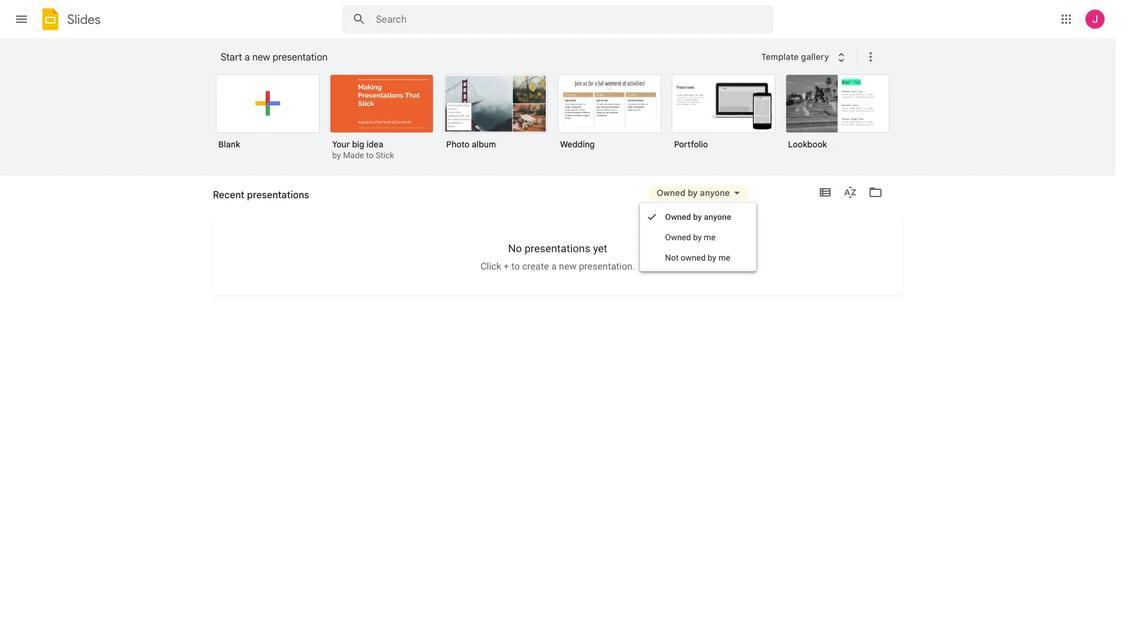 Task type: vqa. For each thing, say whether or not it's contained in the screenshot.
the Show all comments Icon
no



Task type: locate. For each thing, give the bounding box(es) containing it.
0 horizontal spatial new
[[252, 52, 270, 64]]

1 vertical spatial to
[[511, 261, 520, 272]]

owned by me
[[665, 233, 716, 242]]

None search field
[[342, 5, 774, 34]]

no
[[508, 242, 522, 255]]

presentations
[[247, 190, 309, 202], [243, 194, 297, 205], [525, 242, 590, 255]]

create
[[522, 261, 549, 272]]

a inside no presentations yet click + to create a new presentation.
[[551, 261, 557, 272]]

owned by anyone inside popup button
[[657, 188, 730, 199]]

owned
[[681, 253, 706, 263]]

owned inside popup button
[[657, 188, 686, 199]]

presentations inside heading
[[247, 190, 309, 202]]

by inside popup button
[[688, 188, 698, 199]]

1 horizontal spatial a
[[551, 261, 557, 272]]

recent
[[213, 190, 244, 202], [213, 194, 241, 205]]

start a new presentation
[[221, 52, 328, 64]]

yet
[[593, 242, 607, 255]]

anyone up the "owned by me"
[[700, 188, 730, 199]]

to inside your big idea by made to stick
[[366, 151, 374, 160]]

anyone
[[700, 188, 730, 199], [704, 212, 731, 222]]

me right owned
[[718, 253, 730, 263]]

slides
[[67, 11, 101, 27]]

new
[[252, 52, 270, 64], [559, 261, 577, 272]]

portfolio option
[[672, 74, 775, 158]]

new right create
[[559, 261, 577, 272]]

owned by anyone
[[657, 188, 730, 199], [665, 212, 731, 222]]

click
[[480, 261, 501, 272]]

a inside heading
[[245, 52, 250, 64]]

1 vertical spatial owned
[[665, 212, 691, 222]]

presentation
[[273, 52, 328, 64]]

owned
[[657, 188, 686, 199], [665, 212, 691, 222], [665, 233, 691, 242]]

list box
[[216, 72, 906, 176]]

menu
[[640, 203, 756, 272]]

a right the start
[[245, 52, 250, 64]]

1 vertical spatial new
[[559, 261, 577, 272]]

0 vertical spatial anyone
[[700, 188, 730, 199]]

1 horizontal spatial me
[[718, 253, 730, 263]]

1 vertical spatial me
[[718, 253, 730, 263]]

0 vertical spatial owned by anyone
[[657, 188, 730, 199]]

0 vertical spatial to
[[366, 151, 374, 160]]

blank option
[[216, 74, 320, 158]]

0 horizontal spatial to
[[366, 151, 374, 160]]

your big idea option
[[330, 74, 434, 162]]

to
[[366, 151, 374, 160], [511, 261, 520, 272]]

by inside your big idea by made to stick
[[332, 151, 341, 160]]

owned by anyone inside 'menu'
[[665, 212, 731, 222]]

1 vertical spatial a
[[551, 261, 557, 272]]

1 vertical spatial owned by anyone
[[665, 212, 731, 222]]

a
[[245, 52, 250, 64], [551, 261, 557, 272]]

anyone inside popup button
[[700, 188, 730, 199]]

recent inside heading
[[213, 190, 244, 202]]

photo album
[[446, 139, 496, 150]]

0 vertical spatial owned
[[657, 188, 686, 199]]

anyone down owned by anyone popup button
[[704, 212, 731, 222]]

slides link
[[38, 7, 101, 34]]

me up 'not owned by me'
[[704, 233, 716, 242]]

blank
[[218, 139, 240, 150]]

list box containing blank
[[216, 72, 906, 176]]

2 vertical spatial owned
[[665, 233, 691, 242]]

1 recent from the top
[[213, 190, 244, 202]]

me
[[704, 233, 716, 242], [718, 253, 730, 263]]

0 horizontal spatial a
[[245, 52, 250, 64]]

by
[[332, 151, 341, 160], [688, 188, 698, 199], [693, 212, 702, 222], [693, 233, 702, 242], [708, 253, 716, 263]]

photo album option
[[444, 74, 548, 158]]

a right create
[[551, 261, 557, 272]]

0 vertical spatial new
[[252, 52, 270, 64]]

to down idea
[[366, 151, 374, 160]]

presentation.
[[579, 261, 635, 272]]

template gallery
[[761, 51, 829, 62]]

1 horizontal spatial new
[[559, 261, 577, 272]]

0 horizontal spatial me
[[704, 233, 716, 242]]

made to stick link
[[343, 151, 394, 160]]

Search bar text field
[[376, 14, 744, 26]]

template
[[761, 51, 799, 62]]

recent presentations
[[213, 190, 309, 202], [213, 194, 297, 205]]

new right the start
[[252, 52, 270, 64]]

1 vertical spatial anyone
[[704, 212, 731, 222]]

to right +
[[511, 261, 520, 272]]

more actions. image
[[861, 50, 878, 64]]

0 vertical spatial a
[[245, 52, 250, 64]]

1 horizontal spatial to
[[511, 261, 520, 272]]

to inside no presentations yet click + to create a new presentation.
[[511, 261, 520, 272]]



Task type: describe. For each thing, give the bounding box(es) containing it.
to for presentations
[[511, 261, 520, 272]]

new inside start a new presentation heading
[[252, 52, 270, 64]]

gallery
[[801, 51, 829, 62]]

lookbook option
[[786, 74, 889, 158]]

search image
[[347, 7, 371, 31]]

1 recent presentations from the top
[[213, 190, 309, 202]]

not owned by me
[[665, 253, 730, 263]]

made
[[343, 151, 364, 160]]

recent presentations heading
[[213, 176, 309, 214]]

start a new presentation heading
[[221, 38, 754, 77]]

no presentations yet click + to create a new presentation.
[[480, 242, 635, 272]]

big
[[352, 139, 364, 150]]

lookbook
[[788, 139, 827, 150]]

portfolio
[[674, 139, 708, 150]]

+
[[504, 261, 509, 272]]

album
[[472, 139, 496, 150]]

main menu image
[[14, 12, 29, 26]]

0 vertical spatial me
[[704, 233, 716, 242]]

wedding option
[[558, 74, 662, 158]]

to for big
[[366, 151, 374, 160]]

not
[[665, 253, 679, 263]]

photo
[[446, 139, 470, 150]]

your big idea by made to stick
[[332, 139, 394, 160]]

idea
[[366, 139, 383, 150]]

2 recent from the top
[[213, 194, 241, 205]]

start
[[221, 52, 242, 64]]

template gallery button
[[754, 46, 856, 68]]

owned by anyone button
[[649, 186, 748, 200]]

your
[[332, 139, 350, 150]]

presentations inside no presentations yet click + to create a new presentation.
[[525, 242, 590, 255]]

new inside no presentations yet click + to create a new presentation.
[[559, 261, 577, 272]]

2 recent presentations from the top
[[213, 194, 297, 205]]

wedding
[[560, 139, 595, 150]]

menu containing owned by anyone
[[640, 203, 756, 272]]

no presentations yet region
[[213, 242, 903, 272]]

stick
[[376, 151, 394, 160]]



